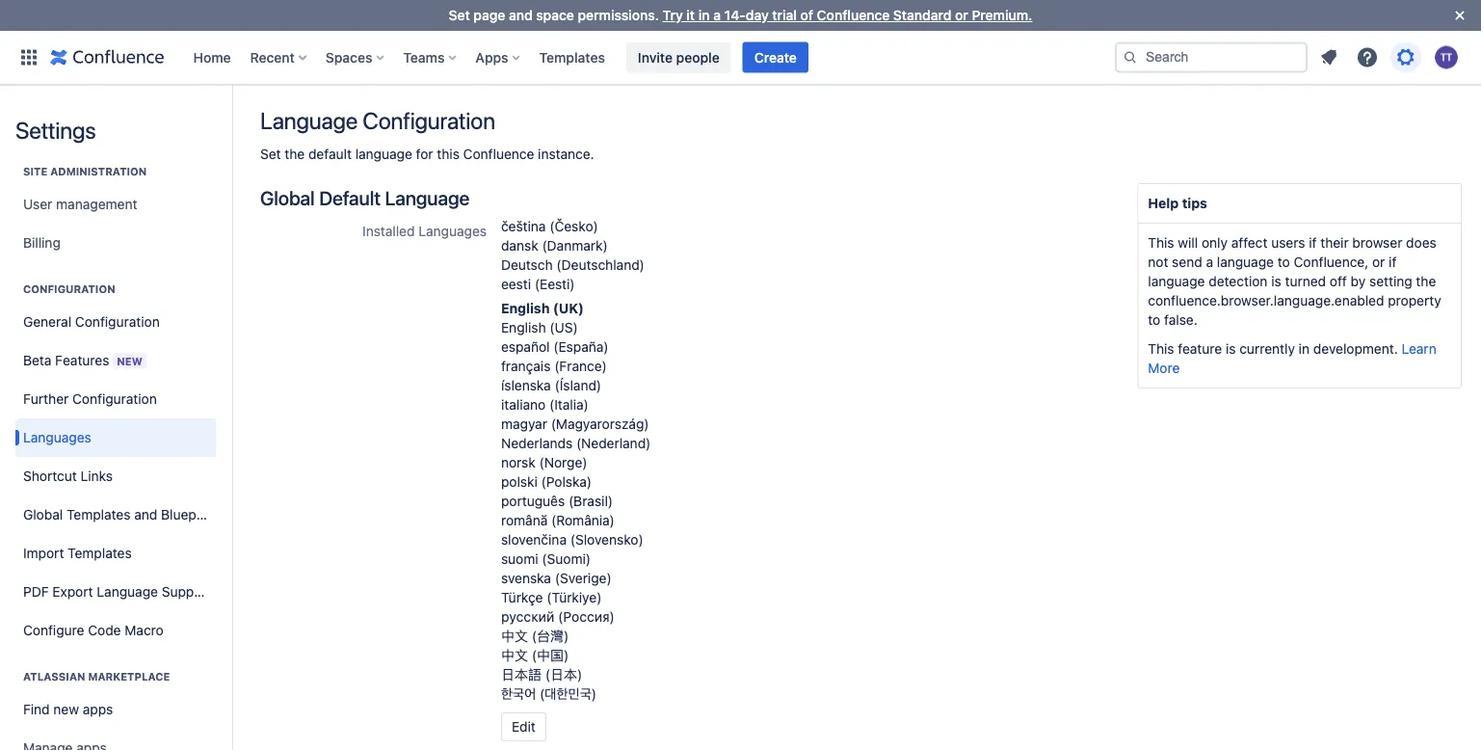 Task type: locate. For each thing, give the bounding box(es) containing it.
0 vertical spatial a
[[714, 7, 721, 23]]

try it in a 14-day trial of confluence standard or premium. link
[[663, 7, 1033, 23]]

中文
[[501, 628, 528, 644], [501, 647, 528, 663]]

0 horizontal spatial language
[[97, 584, 158, 600]]

create link
[[743, 42, 809, 73]]

appswitcher icon image
[[17, 46, 40, 69]]

and
[[509, 7, 533, 23], [134, 507, 157, 523]]

language down the affect
[[1217, 254, 1274, 270]]

languages right installed
[[419, 223, 487, 239]]

this inside this will only affect users if their browser does not send a language to confluence, or if language detection is turned off by setting the confluence.browser.language.enabled property to false.
[[1148, 235, 1175, 251]]

close image
[[1449, 4, 1472, 27]]

(대한민국)
[[540, 686, 597, 702]]

is up the confluence.browser.language.enabled
[[1272, 273, 1282, 289]]

0 vertical spatial is
[[1272, 273, 1282, 289]]

0 vertical spatial language
[[260, 107, 358, 134]]

language down "language configuration" in the left top of the page
[[355, 146, 413, 162]]

set
[[449, 7, 470, 23], [260, 146, 281, 162]]

marketplace
[[88, 670, 170, 683]]

if left their
[[1309, 235, 1317, 251]]

한국어
[[501, 686, 536, 702]]

1 vertical spatial global
[[23, 507, 63, 523]]

banner
[[0, 30, 1482, 85]]

send
[[1172, 254, 1203, 270]]

will
[[1178, 235, 1198, 251]]

templates up pdf export language support link
[[68, 545, 132, 561]]

0 vertical spatial global
[[260, 186, 315, 209]]

configure
[[23, 622, 84, 638]]

2 horizontal spatial language
[[1217, 254, 1274, 270]]

0 horizontal spatial language
[[355, 146, 413, 162]]

or down browser
[[1373, 254, 1386, 270]]

1 vertical spatial the
[[1417, 273, 1437, 289]]

languages
[[419, 223, 487, 239], [23, 429, 91, 445]]

site administration
[[23, 165, 147, 178]]

further
[[23, 391, 69, 407]]

2 vertical spatial templates
[[68, 545, 132, 561]]

administration
[[50, 165, 147, 178]]

0 horizontal spatial set
[[260, 146, 281, 162]]

1 horizontal spatial the
[[1417, 273, 1437, 289]]

global default language
[[260, 186, 470, 209]]

to down users
[[1278, 254, 1291, 270]]

0 horizontal spatial languages
[[23, 429, 91, 445]]

a left 14-
[[714, 7, 721, 23]]

configure code macro link
[[15, 611, 216, 650]]

languages inside configuration 'group'
[[23, 429, 91, 445]]

help tips
[[1148, 195, 1208, 211]]

confluence,
[[1294, 254, 1369, 270]]

română
[[501, 512, 548, 528]]

languages up shortcut
[[23, 429, 91, 445]]

templates down space
[[539, 49, 605, 65]]

(nederland)
[[576, 435, 651, 451]]

0 horizontal spatial is
[[1226, 341, 1236, 357]]

language up installed languages
[[385, 186, 470, 209]]

1 horizontal spatial set
[[449, 7, 470, 23]]

1 vertical spatial this
[[1148, 341, 1175, 357]]

set left page
[[449, 7, 470, 23]]

english down eesti
[[501, 300, 550, 316]]

language configuration
[[260, 107, 495, 134]]

1 vertical spatial templates
[[67, 507, 131, 523]]

1 horizontal spatial is
[[1272, 273, 1282, 289]]

1 vertical spatial a
[[1206, 254, 1214, 270]]

and inside 'link'
[[134, 507, 157, 523]]

instance.
[[538, 146, 595, 162]]

1 vertical spatial language
[[385, 186, 470, 209]]

0 horizontal spatial the
[[285, 146, 305, 162]]

čeština (česko) dansk (danmark) deutsch (deutschland) eesti (eesti) english (uk) english (us) español (españa) français (france) íslenska (ísland) italiano (italia) magyar (magyarország) nederlands (nederland) norsk (norge) polski (polska) português (brasil) română (românia) slovenčina (slovensko) suomi (suomi) svenska (sverige) türkçe (türkiye) русский (россия) 中文 (台灣) 中文 (中国) 日本語 (日本) 한국어 (대한민국)
[[501, 218, 651, 702]]

not
[[1148, 254, 1169, 270]]

1 horizontal spatial or
[[1373, 254, 1386, 270]]

0 horizontal spatial in
[[699, 7, 710, 23]]

a down "only"
[[1206, 254, 1214, 270]]

Search field
[[1115, 42, 1308, 73]]

global up import
[[23, 507, 63, 523]]

configuration for language
[[363, 107, 495, 134]]

confluence image
[[50, 46, 164, 69], [50, 46, 164, 69]]

0 vertical spatial 中文
[[501, 628, 528, 644]]

people
[[676, 49, 720, 65]]

íslenska
[[501, 377, 551, 393]]

2 horizontal spatial language
[[385, 186, 470, 209]]

languages link
[[15, 418, 216, 457]]

1 vertical spatial set
[[260, 146, 281, 162]]

is
[[1272, 273, 1282, 289], [1226, 341, 1236, 357]]

0 horizontal spatial and
[[134, 507, 157, 523]]

or inside this will only affect users if their browser does not send a language to confluence, or if language detection is turned off by setting the confluence.browser.language.enabled property to false.
[[1373, 254, 1386, 270]]

1 horizontal spatial in
[[1299, 341, 1310, 357]]

the left default
[[285, 146, 305, 162]]

this up more
[[1148, 341, 1175, 357]]

0 vertical spatial templates
[[539, 49, 605, 65]]

中文 down русский
[[501, 628, 528, 644]]

settings icon image
[[1395, 46, 1418, 69]]

1 vertical spatial 中文
[[501, 647, 528, 663]]

2 中文 from the top
[[501, 647, 528, 663]]

language inside configuration 'group'
[[97, 584, 158, 600]]

feature
[[1178, 341, 1223, 357]]

configuration group
[[15, 262, 224, 656]]

0 vertical spatial confluence
[[817, 7, 890, 23]]

0 vertical spatial and
[[509, 7, 533, 23]]

import
[[23, 545, 64, 561]]

users
[[1272, 235, 1306, 251]]

if up setting at the right top of page
[[1389, 254, 1397, 270]]

confluence right this
[[463, 146, 534, 162]]

0 horizontal spatial or
[[955, 7, 969, 23]]

in right currently
[[1299, 341, 1310, 357]]

configuration up set the default language for this confluence instance.
[[363, 107, 495, 134]]

0 horizontal spatial to
[[1148, 312, 1161, 328]]

set for set the default language for this confluence instance.
[[260, 146, 281, 162]]

is right feature
[[1226, 341, 1236, 357]]

confluence right the of on the right top of the page
[[817, 7, 890, 23]]

1 vertical spatial if
[[1389, 254, 1397, 270]]

1 horizontal spatial and
[[509, 7, 533, 23]]

this feature is currently in development.
[[1148, 341, 1402, 357]]

(españa)
[[554, 339, 609, 355]]

language down the import templates link
[[97, 584, 158, 600]]

0 vertical spatial languages
[[419, 223, 487, 239]]

1 vertical spatial language
[[1217, 254, 1274, 270]]

0 horizontal spatial a
[[714, 7, 721, 23]]

development.
[[1314, 341, 1399, 357]]

the
[[285, 146, 305, 162], [1417, 273, 1437, 289]]

0 horizontal spatial if
[[1309, 235, 1317, 251]]

configuration for general
[[75, 314, 160, 330]]

português
[[501, 493, 565, 509]]

english
[[501, 300, 550, 316], [501, 320, 546, 335]]

1 horizontal spatial confluence
[[817, 7, 890, 23]]

1 中文 from the top
[[501, 628, 528, 644]]

in right it
[[699, 7, 710, 23]]

the inside this will only affect users if their browser does not send a language to confluence, or if language detection is turned off by setting the confluence.browser.language.enabled property to false.
[[1417, 273, 1437, 289]]

(deutschland)
[[557, 257, 645, 273]]

1 vertical spatial confluence
[[463, 146, 534, 162]]

currently
[[1240, 341, 1296, 357]]

deutsch
[[501, 257, 553, 273]]

0 vertical spatial language
[[355, 146, 413, 162]]

is inside this will only affect users if their browser does not send a language to confluence, or if language detection is turned off by setting the confluence.browser.language.enabled property to false.
[[1272, 273, 1282, 289]]

english up español
[[501, 320, 546, 335]]

global inside 'link'
[[23, 507, 63, 523]]

None submit
[[501, 712, 546, 741]]

templates down links
[[67, 507, 131, 523]]

1 vertical spatial languages
[[23, 429, 91, 445]]

general configuration
[[23, 314, 160, 330]]

and right page
[[509, 7, 533, 23]]

norsk
[[501, 455, 536, 470]]

setting
[[1370, 273, 1413, 289]]

configure code macro
[[23, 622, 164, 638]]

support
[[162, 584, 212, 600]]

the up "property"
[[1417, 273, 1437, 289]]

invite people
[[638, 49, 720, 65]]

pdf export language support
[[23, 584, 212, 600]]

(россия)
[[558, 609, 615, 625]]

1 this from the top
[[1148, 235, 1175, 251]]

search image
[[1123, 50, 1139, 65]]

in
[[699, 7, 710, 23], [1299, 341, 1310, 357]]

recent button
[[244, 42, 314, 73]]

export
[[52, 584, 93, 600]]

0 vertical spatial this
[[1148, 235, 1175, 251]]

0 horizontal spatial global
[[23, 507, 63, 523]]

features
[[55, 352, 109, 368]]

find new apps
[[23, 701, 113, 717]]

language down send
[[1148, 273, 1206, 289]]

and for templates
[[134, 507, 157, 523]]

1 vertical spatial or
[[1373, 254, 1386, 270]]

(日本)
[[545, 667, 582, 683]]

2 vertical spatial language
[[97, 584, 158, 600]]

italiano
[[501, 397, 546, 413]]

blueprints
[[161, 507, 224, 523]]

this up not
[[1148, 235, 1175, 251]]

1 vertical spatial english
[[501, 320, 546, 335]]

(sverige)
[[555, 570, 612, 586]]

confluence.browser.language.enabled
[[1148, 293, 1385, 308]]

(italia)
[[550, 397, 589, 413]]

further configuration
[[23, 391, 157, 407]]

0 vertical spatial english
[[501, 300, 550, 316]]

new
[[53, 701, 79, 717]]

pdf export language support link
[[15, 573, 216, 611]]

0 horizontal spatial confluence
[[463, 146, 534, 162]]

apps
[[476, 49, 509, 65]]

shortcut
[[23, 468, 77, 484]]

templates inside 'link'
[[67, 507, 131, 523]]

language up default
[[260, 107, 358, 134]]

configuration up new
[[75, 314, 160, 330]]

(france)
[[555, 358, 607, 374]]

1 horizontal spatial global
[[260, 186, 315, 209]]

2 vertical spatial language
[[1148, 273, 1206, 289]]

(norge)
[[539, 455, 588, 470]]

(brasil)
[[569, 493, 613, 509]]

create
[[755, 49, 797, 65]]

confluence
[[817, 7, 890, 23], [463, 146, 534, 162]]

to left false.
[[1148, 312, 1161, 328]]

invite people button
[[627, 42, 731, 73]]

1 horizontal spatial to
[[1278, 254, 1291, 270]]

1 horizontal spatial if
[[1389, 254, 1397, 270]]

site
[[23, 165, 48, 178]]

1 horizontal spatial a
[[1206, 254, 1214, 270]]

1 vertical spatial and
[[134, 507, 157, 523]]

set left default
[[260, 146, 281, 162]]

help icon image
[[1356, 46, 1380, 69]]

and left the blueprints
[[134, 507, 157, 523]]

standard
[[894, 7, 952, 23]]

0 vertical spatial set
[[449, 7, 470, 23]]

apps button
[[470, 42, 528, 73]]

0 vertical spatial or
[[955, 7, 969, 23]]

slovenčina
[[501, 532, 567, 548]]

2 this from the top
[[1148, 341, 1175, 357]]

0 vertical spatial if
[[1309, 235, 1317, 251]]

or right 'standard'
[[955, 7, 969, 23]]

français
[[501, 358, 551, 374]]

(ísland)
[[555, 377, 602, 393]]

templates for import templates
[[68, 545, 132, 561]]

global down default
[[260, 186, 315, 209]]

中文 up 日本語
[[501, 647, 528, 663]]

configuration up languages link
[[72, 391, 157, 407]]



Task type: describe. For each thing, give the bounding box(es) containing it.
(us)
[[550, 320, 578, 335]]

türkçe
[[501, 590, 543, 605]]

billing
[[23, 235, 61, 251]]

(eesti)
[[535, 276, 575, 292]]

1 vertical spatial to
[[1148, 312, 1161, 328]]

spaces button
[[320, 42, 392, 73]]

general
[[23, 314, 71, 330]]

shortcut links
[[23, 468, 113, 484]]

default
[[319, 186, 381, 209]]

global element
[[12, 30, 1112, 84]]

trial
[[773, 7, 797, 23]]

language for global default language
[[385, 186, 470, 209]]

1 vertical spatial is
[[1226, 341, 1236, 357]]

beta
[[23, 352, 51, 368]]

collapse sidebar image
[[210, 94, 253, 133]]

find new apps link
[[15, 690, 216, 729]]

space
[[536, 7, 574, 23]]

eesti
[[501, 276, 531, 292]]

or for if
[[1373, 254, 1386, 270]]

global for global default language
[[260, 186, 315, 209]]

home link
[[188, 42, 237, 73]]

learn
[[1402, 341, 1437, 357]]

pdf
[[23, 584, 49, 600]]

language for pdf export language support
[[97, 584, 158, 600]]

or for premium.
[[955, 7, 969, 23]]

global templates and blueprints
[[23, 507, 224, 523]]

日本語
[[501, 667, 542, 683]]

atlassian marketplace group
[[15, 650, 216, 750]]

1 vertical spatial in
[[1299, 341, 1310, 357]]

(slovensko)
[[571, 532, 644, 548]]

invite
[[638, 49, 673, 65]]

property
[[1388, 293, 1442, 308]]

permissions.
[[578, 7, 659, 23]]

0 vertical spatial the
[[285, 146, 305, 162]]

site administration group
[[15, 145, 216, 268]]

templates inside 'global' element
[[539, 49, 605, 65]]

set the default language for this confluence instance.
[[260, 146, 595, 162]]

further configuration link
[[15, 380, 216, 418]]

links
[[81, 468, 113, 484]]

installed languages
[[363, 223, 487, 239]]

try
[[663, 7, 683, 23]]

0 vertical spatial to
[[1278, 254, 1291, 270]]

(台灣)
[[532, 628, 569, 644]]

polski
[[501, 474, 538, 490]]

(românia)
[[552, 512, 615, 528]]

your profile and preferences image
[[1435, 46, 1459, 69]]

import templates link
[[15, 534, 216, 573]]

templates for global templates and blueprints
[[67, 507, 131, 523]]

user management link
[[15, 185, 216, 224]]

svenska
[[501, 570, 551, 586]]

configuration for further
[[72, 391, 157, 407]]

this for this will only affect users if their browser does not send a language to confluence, or if language detection is turned off by setting the confluence.browser.language.enabled property to false.
[[1148, 235, 1175, 251]]

(česko)
[[550, 218, 598, 234]]

find
[[23, 701, 50, 717]]

for
[[416, 146, 433, 162]]

suomi
[[501, 551, 539, 567]]

14-
[[725, 7, 746, 23]]

a inside this will only affect users if their browser does not send a language to confluence, or if language detection is turned off by setting the confluence.browser.language.enabled property to false.
[[1206, 254, 1214, 270]]

it
[[687, 7, 695, 23]]

set for set page and space permissions. try it in a 14-day trial of confluence standard or premium.
[[449, 7, 470, 23]]

tips
[[1183, 195, 1208, 211]]

recent
[[250, 49, 295, 65]]

1 english from the top
[[501, 300, 550, 316]]

false.
[[1165, 312, 1198, 328]]

their
[[1321, 235, 1349, 251]]

user
[[23, 196, 52, 212]]

español
[[501, 339, 550, 355]]

help
[[1148, 195, 1179, 211]]

beta features new
[[23, 352, 143, 368]]

magyar
[[501, 416, 547, 432]]

default
[[308, 146, 352, 162]]

banner containing home
[[0, 30, 1482, 85]]

2 english from the top
[[501, 320, 546, 335]]

1 horizontal spatial languages
[[419, 223, 487, 239]]

čeština
[[501, 218, 546, 234]]

page
[[474, 7, 505, 23]]

1 horizontal spatial language
[[1148, 273, 1206, 289]]

of
[[801, 7, 814, 23]]

(magyarország)
[[551, 416, 649, 432]]

browser
[[1353, 235, 1403, 251]]

and for page
[[509, 7, 533, 23]]

macro
[[125, 622, 164, 638]]

dansk
[[501, 238, 539, 254]]

notification icon image
[[1318, 46, 1341, 69]]

day
[[746, 7, 769, 23]]

configuration up general
[[23, 283, 115, 295]]

teams
[[403, 49, 445, 65]]

installed languages element
[[501, 217, 1119, 704]]

learn more
[[1148, 341, 1437, 376]]

this
[[437, 146, 460, 162]]

global templates and blueprints link
[[15, 496, 224, 534]]

turned
[[1286, 273, 1327, 289]]

does
[[1407, 235, 1437, 251]]

(uk)
[[553, 300, 584, 316]]

teams button
[[398, 42, 464, 73]]

global for global templates and blueprints
[[23, 507, 63, 523]]

1 horizontal spatial language
[[260, 107, 358, 134]]

this for this feature is currently in development.
[[1148, 341, 1175, 357]]

0 vertical spatial in
[[699, 7, 710, 23]]

premium.
[[972, 7, 1033, 23]]

by
[[1351, 273, 1366, 289]]

set page and space permissions. try it in a 14-day trial of confluence standard or premium.
[[449, 7, 1033, 23]]



Task type: vqa. For each thing, say whether or not it's contained in the screenshot.
leftmost or
yes



